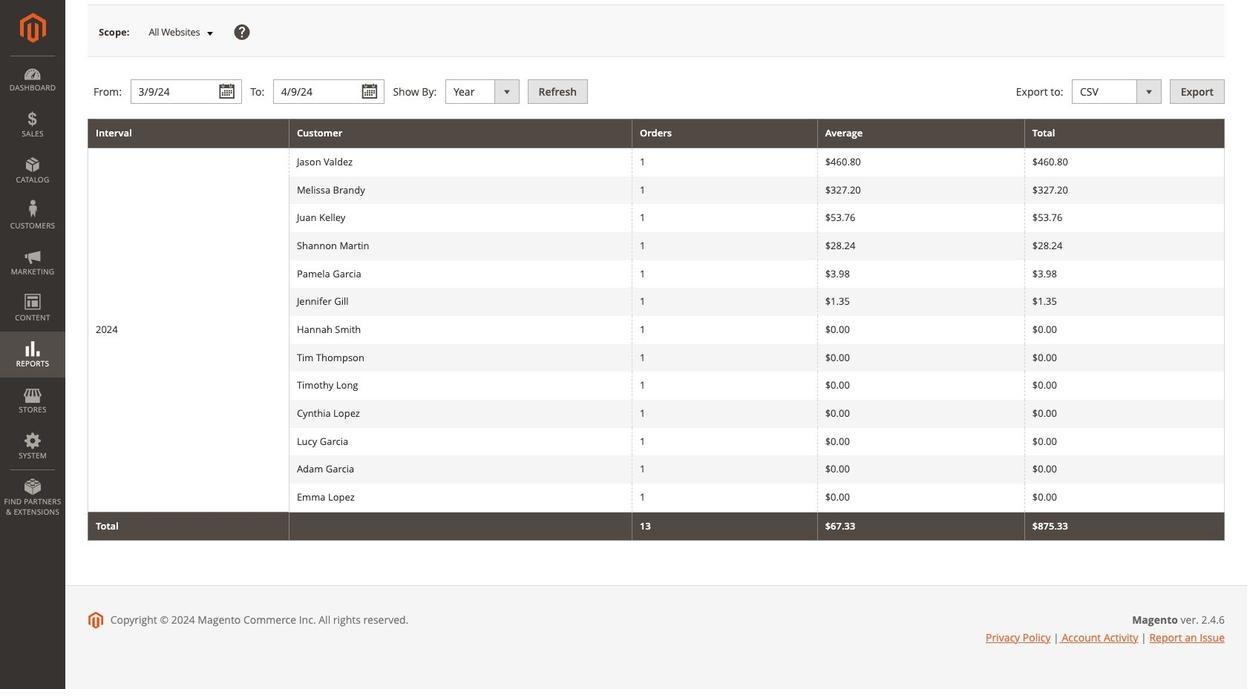 Task type: locate. For each thing, give the bounding box(es) containing it.
magento admin panel image
[[20, 13, 46, 43]]

menu bar
[[0, 56, 65, 525]]

None text field
[[130, 80, 242, 104], [273, 80, 384, 104], [130, 80, 242, 104], [273, 80, 384, 104]]



